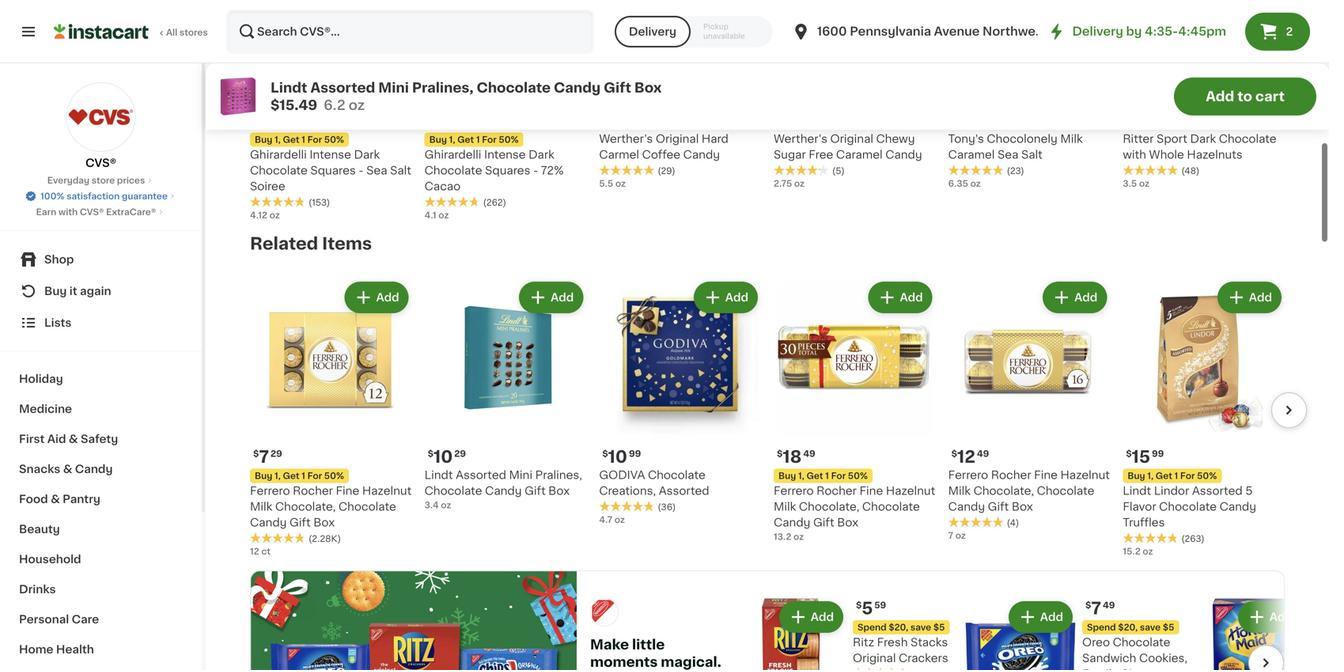 Task type: vqa. For each thing, say whether or not it's contained in the screenshot.
spend
yes



Task type: locate. For each thing, give the bounding box(es) containing it.
stacks
[[911, 637, 948, 648]]

1 horizontal spatial fine
[[860, 486, 883, 497]]

household link
[[9, 544, 192, 574]]

0 horizontal spatial $20,
[[889, 623, 909, 632]]

buy down "$ 6 79"
[[255, 135, 272, 144]]

49
[[803, 450, 816, 458], [977, 450, 989, 458], [1103, 601, 1115, 610]]

1 horizontal spatial $20,
[[1118, 623, 1138, 632]]

hazelnut inside ferrero rocher fine hazelnut milk chocolate, chocolate candy gift box 13.2 oz
[[886, 486, 935, 497]]

1 inside 6 buy 1, get 1 for 50% ghirardelli intense dark chocolate squares - 72% cacao
[[476, 135, 480, 144]]

chocolate,
[[974, 486, 1034, 497], [275, 501, 336, 513], [799, 501, 860, 513]]

2 29 from the left
[[454, 450, 466, 458]]

(23)
[[1007, 167, 1024, 175]]

0 horizontal spatial intense
[[310, 149, 351, 160]]

chocolate inside 'lindt lindor assorted 5 flavor chocolate candy truffles'
[[1159, 501, 1217, 513]]

original down ritz
[[853, 653, 896, 664]]

gift
[[604, 81, 631, 95], [525, 486, 546, 497], [988, 501, 1009, 513], [290, 517, 311, 528], [813, 517, 835, 528]]

1 horizontal spatial squares
[[485, 165, 530, 176]]

ferrero rocher fine hazelnut milk chocolate, chocolate candy gift box up (2.28k)
[[250, 486, 412, 528]]

3 product group from the left
[[599, 279, 761, 526]]

lindt up $15.49
[[271, 81, 307, 95]]

1 horizontal spatial 5
[[1246, 486, 1253, 497]]

6 down 'lindt assorted mini pralines, chocolate candy gift box $15.49 6.2 oz'
[[434, 112, 445, 129]]

pralines, for oz
[[535, 470, 582, 481]]

2 squares from the left
[[485, 165, 530, 176]]

pralines, inside lindt assorted mini pralines, chocolate candy gift box 3.4 oz
[[535, 470, 582, 481]]

caramel down tony's
[[948, 149, 995, 160]]

spend $20, save $5 for 5
[[858, 623, 945, 632]]

spend for 7
[[1087, 623, 1116, 632]]

2 intense from the left
[[484, 149, 526, 160]]

add to cart
[[1206, 90, 1285, 103]]

1, down "$ 6 79"
[[275, 135, 281, 144]]

15.2
[[1123, 547, 1141, 556]]

pralines, inside 'lindt assorted mini pralines, chocolate candy gift box $15.49 6.2 oz'
[[412, 81, 474, 95]]

ferrero rocher fine hazelnut milk chocolate, chocolate candy gift box for 12
[[948, 470, 1110, 513]]

for for 7
[[307, 472, 322, 480]]

carmel
[[599, 149, 639, 160]]

box inside lindt assorted mini pralines, chocolate candy gift box 3.4 oz
[[549, 486, 570, 497]]

2 spend $20, save $5 from the left
[[1087, 623, 1175, 632]]

0 horizontal spatial 7
[[259, 449, 269, 465]]

1 vertical spatial with
[[58, 208, 78, 216]]

50% inside 6 buy 1, get 1 for 50% ghirardelli intense dark chocolate squares - 72% cacao
[[499, 135, 519, 144]]

1 10 from the left
[[434, 449, 453, 465]]

0 vertical spatial lindt
[[271, 81, 307, 95]]

$ for $ 6 79
[[253, 113, 259, 122]]

little
[[632, 638, 665, 651]]

1 vertical spatial item carousel region
[[228, 272, 1307, 564]]

$20, for 7
[[1118, 623, 1138, 632]]

15.2 oz
[[1123, 547, 1153, 556]]

item carousel region
[[250, 0, 1307, 228], [228, 272, 1307, 564]]

chocolate, up (4)
[[974, 486, 1034, 497]]

5 product group from the left
[[948, 279, 1110, 542]]

1 vertical spatial 12
[[250, 547, 259, 556]]

ghirardelli up cacao
[[425, 149, 481, 160]]

buy down $ 7 29
[[255, 472, 272, 480]]

6 inside 6 buy 1, get 1 for 50% ghirardelli intense dark chocolate squares - 72% cacao
[[434, 112, 445, 129]]

6 for 6 tony's chocolonely milk caramel sea salt
[[957, 112, 969, 129]]

2 horizontal spatial lindt
[[1123, 486, 1151, 497]]

milk
[[1061, 133, 1083, 144], [948, 486, 971, 497], [250, 501, 272, 513], [774, 501, 796, 513]]

lindt for lindt assorted mini pralines, chocolate candy gift box 3.4 oz
[[425, 470, 453, 481]]

2 horizontal spatial dark
[[1190, 133, 1216, 144]]

$5 up cookies,
[[1163, 623, 1175, 632]]

1 3 from the left
[[783, 112, 794, 129]]

1 horizontal spatial pralines,
[[535, 470, 582, 481]]

6 up tony's
[[957, 112, 969, 129]]

1 horizontal spatial lindt
[[425, 470, 453, 481]]

50% for 6
[[324, 135, 344, 144]]

3 inside 3 werther's original hard carmel coffee candy
[[608, 112, 619, 129]]

2 horizontal spatial 6
[[957, 112, 969, 129]]

2 6 from the left
[[434, 112, 445, 129]]

chocolate, up (2.28k)
[[275, 501, 336, 513]]

delivery
[[1073, 26, 1124, 37], [629, 26, 677, 37]]

1 horizontal spatial spend
[[1087, 623, 1116, 632]]

0 horizontal spatial squares
[[310, 165, 356, 176]]

2 horizontal spatial ferrero
[[948, 470, 988, 481]]

pralines, left godiva
[[535, 470, 582, 481]]

3 up carmel
[[608, 112, 619, 129]]

pralines, down search field
[[412, 81, 474, 95]]

$ inside $ 7 29
[[253, 450, 259, 458]]

1 horizontal spatial 6
[[434, 112, 445, 129]]

ferrero for buy 1, get 1 for 50%
[[250, 486, 290, 497]]

$20, up fresh
[[889, 623, 909, 632]]

2 horizontal spatial hazelnut
[[1061, 470, 1110, 481]]

buy down '18'
[[779, 472, 796, 480]]

2 vertical spatial 7
[[1091, 600, 1101, 617]]

$20, for 5
[[889, 623, 909, 632]]

0 vertical spatial 12
[[957, 449, 976, 465]]

for down 'lindt assorted mini pralines, chocolate candy gift box $15.49 6.2 oz'
[[482, 135, 497, 144]]

personal care
[[19, 614, 99, 625]]

fine for buy 1, get 1 for 50%
[[336, 486, 359, 497]]

1 save from the left
[[911, 623, 931, 632]]

chocolate, for buy 1, get 1 for 50%
[[275, 501, 336, 513]]

related
[[250, 235, 318, 252]]

1 horizontal spatial 49
[[977, 450, 989, 458]]

49 inside $ 12 49
[[977, 450, 989, 458]]

1 horizontal spatial ferrero rocher fine hazelnut milk chocolate, chocolate candy gift box
[[948, 470, 1110, 513]]

tony's
[[948, 133, 984, 144]]

$ inside $ 7 49
[[1086, 601, 1091, 610]]

chewy
[[876, 133, 915, 144]]

0 horizontal spatial fine
[[336, 486, 359, 497]]

3 inside 3 werther's original chewy sugar free caramel candy
[[783, 112, 794, 129]]

werther's up carmel
[[599, 133, 653, 144]]

1 horizontal spatial -
[[533, 165, 538, 176]]

satisfaction
[[67, 192, 120, 201]]

dark inside ghirardelli intense dark chocolate squares - sea salt soiree
[[354, 149, 380, 160]]

1 horizontal spatial 3
[[783, 112, 794, 129]]

for for 15
[[1180, 472, 1195, 480]]

0 horizontal spatial caramel
[[836, 149, 883, 160]]

1 6 from the left
[[259, 112, 270, 129]]

original inside 3 werther's original chewy sugar free caramel candy
[[830, 133, 874, 144]]

0 horizontal spatial ferrero
[[250, 486, 290, 497]]

0 horizontal spatial 99
[[629, 450, 641, 458]]

original up coffee
[[656, 133, 699, 144]]

ferrero down $ 7 29
[[250, 486, 290, 497]]

0 horizontal spatial spend
[[858, 623, 887, 632]]

1 horizontal spatial 7
[[948, 532, 954, 540]]

1 vertical spatial lindt
[[425, 470, 453, 481]]

2 $5 from the left
[[1163, 623, 1175, 632]]

1 ghirardelli from the left
[[250, 149, 307, 160]]

$ inside $ 18 49
[[777, 450, 783, 458]]

1 horizontal spatial sea
[[998, 149, 1019, 160]]

1, inside 6 buy 1, get 1 for 50% ghirardelli intense dark chocolate squares - 72% cacao
[[449, 135, 455, 144]]

milk up 12 ct
[[250, 501, 272, 513]]

mini inside lindt assorted mini pralines, chocolate candy gift box 3.4 oz
[[509, 470, 533, 481]]

1 - from the left
[[359, 165, 364, 176]]

milk inside ferrero rocher fine hazelnut milk chocolate, chocolate candy gift box 13.2 oz
[[774, 501, 796, 513]]

10 up godiva
[[608, 449, 627, 465]]

$ for $ 7 29
[[253, 450, 259, 458]]

1, down $ 18 49
[[798, 472, 805, 480]]

4.7
[[599, 516, 613, 524]]

1 horizontal spatial ghirardelli
[[425, 149, 481, 160]]

$15.49
[[271, 99, 317, 112]]

hazelnut for 12
[[1061, 470, 1110, 481]]

spend up oreo at bottom right
[[1087, 623, 1116, 632]]

2 3 from the left
[[608, 112, 619, 129]]

& right snacks
[[63, 464, 72, 475]]

original for 3 werther's original chewy sugar free caramel candy
[[830, 133, 874, 144]]

- left 72%
[[533, 165, 538, 176]]

& inside "link"
[[51, 494, 60, 505]]

soiree
[[250, 181, 285, 192]]

oz for werther's original hard carmel coffee candy
[[615, 179, 626, 188]]

assorted up (36) at the bottom
[[659, 486, 709, 497]]

1 $20, from the left
[[889, 623, 909, 632]]

1 vertical spatial sea
[[366, 165, 387, 176]]

2 10 from the left
[[608, 449, 627, 465]]

ghirardelli
[[250, 149, 307, 160], [425, 149, 481, 160]]

beauty
[[19, 524, 60, 535]]

fine inside ferrero rocher fine hazelnut milk chocolate, chocolate candy gift box 13.2 oz
[[860, 486, 883, 497]]

$ inside "$ 6 79"
[[253, 113, 259, 122]]

cvs® logo image
[[66, 82, 136, 152]]

29 for 7
[[271, 450, 282, 458]]

1 horizontal spatial rocher
[[817, 486, 857, 497]]

0 horizontal spatial 3
[[608, 112, 619, 129]]

3 6 from the left
[[957, 112, 969, 129]]

1 for 6
[[302, 135, 305, 144]]

0 horizontal spatial 29
[[271, 450, 282, 458]]

gift inside 'lindt assorted mini pralines, chocolate candy gift box $15.49 6.2 oz'
[[604, 81, 631, 95]]

delivery inside "button"
[[629, 26, 677, 37]]

spend $20, save $5 up the oreo chocolate sandwich cookies, family size
[[1087, 623, 1175, 632]]

50% down 'lindt assorted mini pralines, chocolate candy gift box $15.49 6.2 oz'
[[499, 135, 519, 144]]

5 right lindor
[[1246, 486, 1253, 497]]

0 vertical spatial salt
[[1021, 149, 1043, 160]]

2 vertical spatial &
[[51, 494, 60, 505]]

lindt down $ 10 29 on the left bottom of the page
[[425, 470, 453, 481]]

related items
[[250, 235, 372, 252]]

werther's for 3 werther's original hard carmel coffee candy
[[599, 133, 653, 144]]

assorted inside 'lindt lindor assorted 5 flavor chocolate candy truffles'
[[1192, 486, 1243, 497]]

49 inside $ 7 49
[[1103, 601, 1115, 610]]

ferrero rocher fine hazelnut milk chocolate, chocolate candy gift box for buy 1, get 1 for 50%
[[250, 486, 412, 528]]

99
[[629, 450, 641, 458], [1152, 450, 1164, 458]]

hazelnut
[[1061, 470, 1110, 481], [362, 486, 412, 497], [886, 486, 935, 497]]

buy down "15"
[[1128, 472, 1145, 480]]

save up stacks
[[911, 623, 931, 632]]

ferrero rocher fine hazelnut milk chocolate, chocolate candy gift box up (4)
[[948, 470, 1110, 513]]

0 horizontal spatial chocolate,
[[275, 501, 336, 513]]

oz inside 'lindt assorted mini pralines, chocolate candy gift box $15.49 6.2 oz'
[[349, 99, 365, 112]]

assorted inside 'godiva chocolate creations, assorted'
[[659, 486, 709, 497]]

delivery by 4:35-4:45pm link
[[1047, 22, 1226, 41]]

cvs® down satisfaction
[[80, 208, 104, 216]]

1 horizontal spatial 99
[[1152, 450, 1164, 458]]

1 spend $20, save $5 from the left
[[858, 623, 945, 632]]

0 vertical spatial cvs®
[[85, 157, 116, 169]]

ferrero down $ 12 49
[[948, 470, 988, 481]]

1 29 from the left
[[271, 450, 282, 458]]

2 button
[[1245, 13, 1310, 51]]

0 horizontal spatial spend $20, save $5
[[858, 623, 945, 632]]

ferrero inside ferrero rocher fine hazelnut milk chocolate, chocolate candy gift box 13.2 oz
[[774, 486, 814, 497]]

3.5 oz
[[1123, 179, 1150, 188]]

6
[[259, 112, 270, 129], [434, 112, 445, 129], [957, 112, 969, 129]]

$5
[[934, 623, 945, 632], [1163, 623, 1175, 632]]

chocolate
[[477, 81, 551, 95], [1219, 133, 1277, 144], [250, 165, 308, 176], [425, 165, 482, 176], [648, 470, 706, 481], [425, 486, 482, 497], [1037, 486, 1095, 497], [339, 501, 396, 513], [862, 501, 920, 513], [1159, 501, 1217, 513], [1113, 637, 1171, 648]]

1 horizontal spatial werther's
[[774, 133, 828, 144]]

milk right chocolonely at the top
[[1061, 133, 1083, 144]]

nabisco image
[[590, 598, 619, 627]]

rocher inside ferrero rocher fine hazelnut milk chocolate, chocolate candy gift box 13.2 oz
[[817, 486, 857, 497]]

50% for 7
[[324, 472, 344, 480]]

buy 1, get 1 for 50% up lindor
[[1128, 472, 1217, 480]]

cvs® up everyday store prices 'link' at the left of the page
[[85, 157, 116, 169]]

2 - from the left
[[533, 165, 538, 176]]

caramel inside '6 tony's chocolonely milk caramel sea salt'
[[948, 149, 995, 160]]

squares
[[310, 165, 356, 176], [485, 165, 530, 176]]

15
[[1132, 449, 1151, 465]]

0 horizontal spatial -
[[359, 165, 364, 176]]

intense up (153)
[[310, 149, 351, 160]]

mini for oz
[[509, 470, 533, 481]]

1 squares from the left
[[310, 165, 356, 176]]

milk up 13.2
[[774, 501, 796, 513]]

with down ritter
[[1123, 149, 1147, 160]]

for
[[307, 135, 322, 144], [482, 135, 497, 144], [307, 472, 322, 480], [831, 472, 846, 480], [1180, 472, 1195, 480]]

milk inside '6 tony's chocolonely milk caramel sea salt'
[[1061, 133, 1083, 144]]

0 vertical spatial 5
[[1246, 486, 1253, 497]]

0 horizontal spatial 6
[[259, 112, 270, 129]]

0 horizontal spatial ferrero rocher fine hazelnut milk chocolate, chocolate candy gift box
[[250, 486, 412, 528]]

everyday store prices
[[47, 176, 145, 185]]

0 vertical spatial 7
[[259, 449, 269, 465]]

1 product group from the left
[[250, 279, 412, 558]]

oz for lindt lindor assorted 5 flavor chocolate candy truffles
[[1143, 547, 1153, 556]]

5 left '59' on the bottom of page
[[862, 600, 873, 617]]

salt
[[1021, 149, 1043, 160], [390, 165, 411, 176]]

lindt up flavor
[[1123, 486, 1151, 497]]

0 vertical spatial item carousel region
[[250, 0, 1307, 228]]

& for pantry
[[51, 494, 60, 505]]

candy inside ferrero rocher fine hazelnut milk chocolate, chocolate candy gift box 13.2 oz
[[774, 517, 811, 528]]

chocolate inside ferrero rocher fine hazelnut milk chocolate, chocolate candy gift box 13.2 oz
[[862, 501, 920, 513]]

0 vertical spatial with
[[1123, 149, 1147, 160]]

1 horizontal spatial spend $20, save $5
[[1087, 623, 1175, 632]]

rocher
[[991, 470, 1031, 481], [293, 486, 333, 497], [817, 486, 857, 497]]

1 horizontal spatial mini
[[509, 470, 533, 481]]

2 horizontal spatial fine
[[1034, 470, 1058, 481]]

lindt
[[271, 81, 307, 95], [425, 470, 453, 481], [1123, 486, 1151, 497]]

1600 pennsylvania avenue northwest button
[[792, 9, 1048, 54]]

add
[[1206, 90, 1235, 103], [376, 292, 399, 303], [551, 292, 574, 303], [725, 292, 749, 303], [900, 292, 923, 303], [1075, 292, 1098, 303], [1249, 292, 1272, 303], [811, 612, 834, 623], [1040, 612, 1063, 623], [1270, 612, 1293, 623]]

49 inside $ 18 49
[[803, 450, 816, 458]]

cart
[[1256, 90, 1285, 103]]

hard
[[702, 133, 729, 144]]

personal
[[19, 614, 69, 625]]

ferrero down '18'
[[774, 486, 814, 497]]

1 vertical spatial &
[[63, 464, 72, 475]]

buy 1, get 1 for 50% for 6
[[255, 135, 344, 144]]

fine for 12
[[1034, 470, 1058, 481]]

$ for $ 7 49
[[1086, 601, 1091, 610]]

100% satisfaction guarantee button
[[25, 187, 177, 203]]

chocolate inside lindt assorted mini pralines, chocolate candy gift box 3.4 oz
[[425, 486, 482, 497]]

$ inside $ 10 99
[[602, 450, 608, 458]]

get for 7
[[283, 472, 299, 480]]

6 for 6 buy 1, get 1 for 50% ghirardelli intense dark chocolate squares - 72% cacao
[[434, 112, 445, 129]]

ghirardelli inside ghirardelli intense dark chocolate squares - sea salt soiree
[[250, 149, 307, 160]]

& right 'food'
[[51, 494, 60, 505]]

assorted inside 'lindt assorted mini pralines, chocolate candy gift box $15.49 6.2 oz'
[[310, 81, 375, 95]]

0 vertical spatial mini
[[378, 81, 409, 95]]

oz inside ferrero rocher fine hazelnut milk chocolate, chocolate candy gift box 13.2 oz
[[794, 533, 804, 541]]

0 horizontal spatial delivery
[[629, 26, 677, 37]]

50% up ghirardelli intense dark chocolate squares - sea salt soiree
[[324, 135, 344, 144]]

with
[[1123, 149, 1147, 160], [58, 208, 78, 216]]

for for 6
[[307, 135, 322, 144]]

buy 1, get 1 for 50% down $ 18 49
[[779, 472, 868, 480]]

5.5
[[599, 179, 613, 188]]

1 horizontal spatial ferrero
[[774, 486, 814, 497]]

6 inside '6 tony's chocolonely milk caramel sea salt'
[[957, 112, 969, 129]]

2 caramel from the left
[[948, 149, 995, 160]]

chocolonely
[[987, 133, 1058, 144]]

0 horizontal spatial 10
[[434, 449, 453, 465]]

for up ghirardelli intense dark chocolate squares - sea salt soiree
[[307, 135, 322, 144]]

1 for 15
[[1175, 472, 1178, 480]]

northwest
[[983, 26, 1048, 37]]

box inside ferrero rocher fine hazelnut milk chocolate, chocolate candy gift box 13.2 oz
[[837, 517, 859, 528]]

home health link
[[9, 635, 192, 665]]

product group containing 18
[[774, 279, 936, 543]]

$ 5 59
[[856, 600, 886, 617]]

original up free
[[830, 133, 874, 144]]

oz
[[349, 99, 365, 112], [794, 179, 805, 188], [971, 179, 981, 188], [615, 179, 626, 188], [1139, 179, 1150, 188], [270, 211, 280, 220], [439, 211, 449, 220], [441, 501, 451, 510], [615, 516, 625, 524], [956, 532, 966, 540], [794, 533, 804, 541], [1143, 547, 1153, 556]]

- up items at the left of the page
[[359, 165, 364, 176]]

product group
[[250, 279, 412, 558], [425, 279, 587, 512], [599, 279, 761, 526], [774, 279, 936, 543], [948, 279, 1110, 542], [1123, 279, 1285, 558]]

safety
[[81, 434, 118, 445]]

99 for 10
[[629, 450, 641, 458]]

squares inside 6 buy 1, get 1 for 50% ghirardelli intense dark chocolate squares - 72% cacao
[[485, 165, 530, 176]]

0 horizontal spatial rocher
[[293, 486, 333, 497]]

medicine
[[19, 404, 72, 415]]

werther's inside 3 werther's original hard carmel coffee candy
[[599, 133, 653, 144]]

99 inside $ 15 99
[[1152, 450, 1164, 458]]

buy for 18
[[779, 472, 796, 480]]

sandwich
[[1082, 653, 1137, 664]]

ferrero rocher fine hazelnut milk chocolate, chocolate candy gift box
[[948, 470, 1110, 513], [250, 486, 412, 528]]

99 up godiva
[[629, 450, 641, 458]]

0 horizontal spatial dark
[[354, 149, 380, 160]]

buy
[[255, 135, 272, 144], [429, 135, 447, 144], [44, 286, 67, 297], [255, 472, 272, 480], [779, 472, 796, 480], [1128, 472, 1145, 480]]

lindt inside lindt assorted mini pralines, chocolate candy gift box 3.4 oz
[[425, 470, 453, 481]]

1 werther's from the left
[[774, 133, 828, 144]]

$5 for 5
[[934, 623, 945, 632]]

1 horizontal spatial dark
[[529, 149, 555, 160]]

$ inside $ 10 29
[[428, 450, 434, 458]]

1, down $ 15 99
[[1148, 472, 1154, 480]]

cvs® link
[[66, 82, 136, 171]]

6.35
[[948, 179, 968, 188]]

1 caramel from the left
[[836, 149, 883, 160]]

get inside 6 buy 1, get 1 for 50% ghirardelli intense dark chocolate squares - 72% cacao
[[457, 135, 474, 144]]

0 horizontal spatial sea
[[366, 165, 387, 176]]

1 horizontal spatial with
[[1123, 149, 1147, 160]]

1,
[[275, 135, 281, 144], [449, 135, 455, 144], [275, 472, 281, 480], [798, 472, 805, 480], [1148, 472, 1154, 480]]

0 horizontal spatial mini
[[378, 81, 409, 95]]

for inside 6 buy 1, get 1 for 50% ghirardelli intense dark chocolate squares - 72% cacao
[[482, 135, 497, 144]]

hazelnut for buy 1, get 1 for 50%
[[362, 486, 412, 497]]

1, down 'lindt assorted mini pralines, chocolate candy gift box $15.49 6.2 oz'
[[449, 135, 455, 144]]

cvs®
[[85, 157, 116, 169], [80, 208, 104, 216]]

1 vertical spatial cvs®
[[80, 208, 104, 216]]

2 spend from the left
[[1087, 623, 1116, 632]]

0 horizontal spatial save
[[911, 623, 931, 632]]

werther's up sugar
[[774, 133, 828, 144]]

1 $5 from the left
[[934, 623, 945, 632]]

with inside "link"
[[58, 208, 78, 216]]

medicine link
[[9, 394, 192, 424]]

1 horizontal spatial hazelnut
[[886, 486, 935, 497]]

for up ferrero rocher fine hazelnut milk chocolate, chocolate candy gift box 13.2 oz
[[831, 472, 846, 480]]

intense up (262)
[[484, 149, 526, 160]]

flavor
[[1123, 501, 1157, 513]]

1 horizontal spatial salt
[[1021, 149, 1043, 160]]

12
[[957, 449, 976, 465], [250, 547, 259, 556]]

99 inside $ 10 99
[[629, 450, 641, 458]]

ghirardelli up soiree
[[250, 149, 307, 160]]

1 vertical spatial pralines,
[[535, 470, 582, 481]]

1 spend from the left
[[858, 623, 887, 632]]

0 horizontal spatial ghirardelli
[[250, 149, 307, 160]]

get for 15
[[1156, 472, 1173, 480]]

mini
[[378, 81, 409, 95], [509, 470, 533, 481]]

buy 1, get 1 for 50% for 7
[[255, 472, 344, 480]]

product group containing 12
[[948, 279, 1110, 542]]

0 horizontal spatial 12
[[250, 547, 259, 556]]

$ 18 49
[[777, 449, 816, 465]]

1, for 6
[[275, 135, 281, 144]]

get for 6
[[283, 135, 299, 144]]

werther's inside 3 werther's original chewy sugar free caramel candy
[[774, 133, 828, 144]]

oz for ferrero rocher fine hazelnut milk chocolate, chocolate candy gift box
[[956, 532, 966, 540]]

2 ghirardelli from the left
[[425, 149, 481, 160]]

0 horizontal spatial 5
[[862, 600, 873, 617]]

buy up cacao
[[429, 135, 447, 144]]

(4)
[[1007, 519, 1019, 528]]

99 right "15"
[[1152, 450, 1164, 458]]

0 vertical spatial pralines,
[[412, 81, 474, 95]]

buy 1, get 1 for 50%
[[255, 135, 344, 144], [255, 472, 344, 480], [779, 472, 868, 480], [1128, 472, 1217, 480]]

2 99 from the left
[[1152, 450, 1164, 458]]

29 inside $ 7 29
[[271, 450, 282, 458]]

squares up (262)
[[485, 165, 530, 176]]

original for 3 werther's original hard carmel coffee candy
[[656, 133, 699, 144]]

save up the oreo chocolate sandwich cookies, family size
[[1140, 623, 1161, 632]]

squares up (153)
[[310, 165, 356, 176]]

item carousel region containing 6
[[250, 0, 1307, 228]]

2 save from the left
[[1140, 623, 1161, 632]]

1 for 7
[[302, 472, 305, 480]]

5 inside 'lindt lindor assorted 5 flavor chocolate candy truffles'
[[1246, 486, 1253, 497]]

intense
[[310, 149, 351, 160], [484, 149, 526, 160]]

3.4
[[425, 501, 439, 510]]

assorted down $ 10 29 on the left bottom of the page
[[456, 470, 506, 481]]

with right earn
[[58, 208, 78, 216]]

assorted up 6.2
[[310, 81, 375, 95]]

2 werther's from the left
[[599, 133, 653, 144]]

0 horizontal spatial lindt
[[271, 81, 307, 95]]

save for 7
[[1140, 623, 1161, 632]]

$5 up stacks
[[934, 623, 945, 632]]

buy 1, get 1 for 50% down $ 7 29
[[255, 472, 344, 480]]

chocolate inside 'godiva chocolate creations, assorted'
[[648, 470, 706, 481]]

0 horizontal spatial 49
[[803, 450, 816, 458]]

- inside 6 buy 1, get 1 for 50% ghirardelli intense dark chocolate squares - 72% cacao
[[533, 165, 538, 176]]

50% up (2.28k)
[[324, 472, 344, 480]]

0 horizontal spatial hazelnut
[[362, 486, 412, 497]]

lindt inside 'lindt assorted mini pralines, chocolate candy gift box $15.49 6.2 oz'
[[271, 81, 307, 95]]

None search field
[[226, 9, 594, 54]]

50% up 'lindt lindor assorted 5 flavor chocolate candy truffles'
[[1197, 472, 1217, 480]]

chocolate, for 12
[[974, 486, 1034, 497]]

chocolate inside 6 buy 1, get 1 for 50% ghirardelli intense dark chocolate squares - 72% cacao
[[425, 165, 482, 176]]

6 product group from the left
[[1123, 279, 1285, 558]]

2 $20, from the left
[[1118, 623, 1138, 632]]

original inside 3 werther's original hard carmel coffee candy
[[656, 133, 699, 144]]

49 for 18
[[803, 450, 816, 458]]

oz inside lindt assorted mini pralines, chocolate candy gift box 3.4 oz
[[441, 501, 451, 510]]

$ inside $ 15 99
[[1126, 450, 1132, 458]]

1, down $ 7 29
[[275, 472, 281, 480]]

buy 1, get 1 for 50% down 79
[[255, 135, 344, 144]]

$20,
[[889, 623, 909, 632], [1118, 623, 1138, 632]]

0 horizontal spatial pralines,
[[412, 81, 474, 95]]

for up lindor
[[1180, 472, 1195, 480]]

1 horizontal spatial 29
[[454, 450, 466, 458]]

for up (2.28k)
[[307, 472, 322, 480]]

10 up '3.4'
[[434, 449, 453, 465]]

& for candy
[[63, 464, 72, 475]]

$20, up the oreo chocolate sandwich cookies, family size
[[1118, 623, 1138, 632]]

4:45pm
[[1178, 26, 1226, 37]]

4 product group from the left
[[774, 279, 936, 543]]

$ inside $ 5 59
[[856, 601, 862, 610]]

caramel inside 3 werther's original chewy sugar free caramel candy
[[836, 149, 883, 160]]

candy inside 3 werther's original chewy sugar free caramel candy
[[886, 149, 922, 160]]

1, for 15
[[1148, 472, 1154, 480]]

1 horizontal spatial 10
[[608, 449, 627, 465]]

1 horizontal spatial save
[[1140, 623, 1161, 632]]

0 horizontal spatial werther's
[[599, 133, 653, 144]]

1 horizontal spatial $5
[[1163, 623, 1175, 632]]

$ for $ 5 59
[[856, 601, 862, 610]]

1 99 from the left
[[629, 450, 641, 458]]

caramel up (5)
[[836, 149, 883, 160]]

2 horizontal spatial 7
[[1091, 600, 1101, 617]]

6 left 79
[[259, 112, 270, 129]]

mini inside 'lindt assorted mini pralines, chocolate candy gift box $15.49 6.2 oz'
[[378, 81, 409, 95]]

add inside "button"
[[1206, 90, 1235, 103]]

lindt inside 'lindt lindor assorted 5 flavor chocolate candy truffles'
[[1123, 486, 1151, 497]]

0 horizontal spatial salt
[[390, 165, 411, 176]]

drinks link
[[9, 574, 192, 605]]

lindt for lindt lindor assorted 5 flavor chocolate candy truffles
[[1123, 486, 1151, 497]]

1 horizontal spatial chocolate,
[[799, 501, 860, 513]]

2 horizontal spatial 49
[[1103, 601, 1115, 610]]

0 horizontal spatial with
[[58, 208, 78, 216]]

buy for 15
[[1128, 472, 1145, 480]]

candy inside 3 werther's original hard carmel coffee candy
[[683, 149, 720, 160]]

0 horizontal spatial $5
[[934, 623, 945, 632]]

assorted right lindor
[[1192, 486, 1243, 497]]

2 vertical spatial lindt
[[1123, 486, 1151, 497]]

1 intense from the left
[[310, 149, 351, 160]]

3 up sugar
[[783, 112, 794, 129]]

spend up ritz
[[858, 623, 887, 632]]

1 horizontal spatial delivery
[[1073, 26, 1124, 37]]

oz for werther's original chewy sugar free caramel candy
[[794, 179, 805, 188]]

ct
[[261, 547, 271, 556]]

29 inside $ 10 29
[[454, 450, 466, 458]]

7
[[259, 449, 269, 465], [948, 532, 954, 540], [1091, 600, 1101, 617]]

extracare®
[[106, 208, 156, 216]]

1
[[302, 135, 305, 144], [476, 135, 480, 144], [302, 472, 305, 480], [825, 472, 829, 480], [1175, 472, 1178, 480]]

sea
[[998, 149, 1019, 160], [366, 165, 387, 176]]

ghirardelli intense dark chocolate squares - sea salt soiree
[[250, 149, 411, 192]]

$ inside $ 12 49
[[952, 450, 957, 458]]

7 for ferrero
[[259, 449, 269, 465]]

buy it again
[[44, 286, 111, 297]]

$ 10 29
[[428, 449, 466, 465]]

2 horizontal spatial rocher
[[991, 470, 1031, 481]]

50% up ferrero rocher fine hazelnut milk chocolate, chocolate candy gift box 13.2 oz
[[848, 472, 868, 480]]

spend $20, save $5
[[858, 623, 945, 632], [1087, 623, 1175, 632]]

spend $20, save $5 up fresh
[[858, 623, 945, 632]]

1 horizontal spatial 12
[[957, 449, 976, 465]]

1 horizontal spatial intense
[[484, 149, 526, 160]]

chocolate, down $ 18 49
[[799, 501, 860, 513]]

food
[[19, 494, 48, 505]]

& right aid at the left of page
[[69, 434, 78, 445]]



Task type: describe. For each thing, give the bounding box(es) containing it.
(2.28k)
[[309, 535, 341, 543]]

home health
[[19, 644, 94, 655]]

Search field
[[228, 11, 593, 52]]

aid
[[47, 434, 66, 445]]

instacart logo image
[[54, 22, 149, 41]]

oz for ghirardelli intense dark chocolate squares - 72% cacao
[[439, 211, 449, 220]]

4.1 oz
[[425, 211, 449, 220]]

oz for ghirardelli intense dark chocolate squares - sea salt soiree
[[270, 211, 280, 220]]

lindor
[[1154, 486, 1189, 497]]

rocher for buy 1, get 1 for 50%
[[293, 486, 333, 497]]

3 for 3 werther's original hard carmel coffee candy
[[608, 112, 619, 129]]

chocolate inside the oreo chocolate sandwich cookies, family size
[[1113, 637, 1171, 648]]

3 werther's original hard carmel coffee candy
[[599, 112, 729, 160]]

1600
[[817, 26, 847, 37]]

magical.
[[661, 655, 721, 669]]

prices
[[117, 176, 145, 185]]

beauty link
[[9, 514, 192, 544]]

$ for $ 12 49
[[952, 450, 957, 458]]

salt inside '6 tony's chocolonely milk caramel sea salt'
[[1021, 149, 1043, 160]]

chocolate inside ghirardelli intense dark chocolate squares - sea salt soiree
[[250, 165, 308, 176]]

6.2
[[324, 99, 345, 112]]

snacks
[[19, 464, 60, 475]]

pralines, for 6.2
[[412, 81, 474, 95]]

product group containing 7
[[250, 279, 412, 558]]

hazelnuts
[[1187, 149, 1243, 160]]

buy for 6
[[255, 135, 272, 144]]

sea inside '6 tony's chocolonely milk caramel sea salt'
[[998, 149, 1019, 160]]

6.35 oz
[[948, 179, 981, 188]]

buy 1, get 1 for 50% for 15
[[1128, 472, 1217, 480]]

7 for oreo
[[1091, 600, 1101, 617]]

godiva chocolate creations, assorted
[[599, 470, 709, 497]]

items
[[322, 235, 372, 252]]

spend for 5
[[858, 623, 887, 632]]

pennsylvania
[[850, 26, 931, 37]]

oz for tony's chocolonely milk caramel sea salt
[[971, 179, 981, 188]]

original inside 'ritz fresh stacks original crackers'
[[853, 653, 896, 664]]

(48)
[[1182, 167, 1200, 175]]

by
[[1126, 26, 1142, 37]]

4:35-
[[1145, 26, 1178, 37]]

rocher for 12
[[991, 470, 1031, 481]]

(263)
[[1182, 535, 1205, 543]]

1 for 18
[[825, 472, 829, 480]]

ghirardelli inside 6 buy 1, get 1 for 50% ghirardelli intense dark chocolate squares - 72% cacao
[[425, 149, 481, 160]]

service type group
[[615, 16, 773, 47]]

buy it again link
[[9, 275, 192, 307]]

$ for $ 18 49
[[777, 450, 783, 458]]

mini for 6.2
[[378, 81, 409, 95]]

gift inside lindt assorted mini pralines, chocolate candy gift box 3.4 oz
[[525, 486, 546, 497]]

guarantee
[[122, 192, 168, 201]]

50% for 15
[[1197, 472, 1217, 480]]

buy inside 6 buy 1, get 1 for 50% ghirardelli intense dark chocolate squares - 72% cacao
[[429, 135, 447, 144]]

(153)
[[309, 198, 330, 207]]

earn
[[36, 208, 56, 216]]

sea inside ghirardelli intense dark chocolate squares - sea salt soiree
[[366, 165, 387, 176]]

4.12 oz
[[250, 211, 280, 220]]

1 vertical spatial 5
[[862, 600, 873, 617]]

candy inside 'lindt lindor assorted 5 flavor chocolate candy truffles'
[[1220, 501, 1257, 513]]

whole
[[1149, 149, 1184, 160]]

0 vertical spatial &
[[69, 434, 78, 445]]

health
[[56, 644, 94, 655]]

oz for godiva chocolate creations, assorted
[[615, 516, 625, 524]]

get for 18
[[807, 472, 823, 480]]

salt inside ghirardelli intense dark chocolate squares - sea salt soiree
[[390, 165, 411, 176]]

79
[[272, 113, 283, 122]]

ferrero for 12
[[948, 470, 988, 481]]

$5 for 7
[[1163, 623, 1175, 632]]

care
[[72, 614, 99, 625]]

candy inside 'lindt assorted mini pralines, chocolate candy gift box $15.49 6.2 oz'
[[554, 81, 601, 95]]

10 for $ 10 29
[[434, 449, 453, 465]]

18
[[783, 449, 802, 465]]

29 for 10
[[454, 450, 466, 458]]

buy left it
[[44, 286, 67, 297]]

dark inside 4 ritter sport dark chocolate with whole hazelnuts
[[1190, 133, 1216, 144]]

stores
[[180, 28, 208, 37]]

49 for 7
[[1103, 601, 1115, 610]]

delivery button
[[615, 16, 691, 47]]

(29)
[[658, 167, 675, 175]]

100%
[[40, 192, 64, 201]]

save for 5
[[911, 623, 931, 632]]

$ 7 49
[[1086, 600, 1115, 617]]

$ for $ 10 99
[[602, 450, 608, 458]]

all stores
[[166, 28, 208, 37]]

delivery for delivery by 4:35-4:45pm
[[1073, 26, 1124, 37]]

50% for 18
[[848, 472, 868, 480]]

earn with cvs® extracare® link
[[36, 206, 166, 218]]

dark inside 6 buy 1, get 1 for 50% ghirardelli intense dark chocolate squares - 72% cacao
[[529, 149, 555, 160]]

buy for 7
[[255, 472, 272, 480]]

home
[[19, 644, 53, 655]]

chocolate inside 'lindt assorted mini pralines, chocolate candy gift box $15.49 6.2 oz'
[[477, 81, 551, 95]]

100% satisfaction guarantee
[[40, 192, 168, 201]]

squares inside ghirardelli intense dark chocolate squares - sea salt soiree
[[310, 165, 356, 176]]

spend $20, save $5 for 7
[[1087, 623, 1175, 632]]

food & pantry link
[[9, 484, 192, 514]]

chocolate inside 4 ritter sport dark chocolate with whole hazelnuts
[[1219, 133, 1277, 144]]

cacao
[[425, 181, 461, 192]]

6 buy 1, get 1 for 50% ghirardelli intense dark chocolate squares - 72% cacao
[[425, 112, 564, 192]]

item carousel region containing 7
[[228, 272, 1307, 564]]

3 for 3 werther's original chewy sugar free caramel candy
[[783, 112, 794, 129]]

with inside 4 ritter sport dark chocolate with whole hazelnuts
[[1123, 149, 1147, 160]]

first aid & safety
[[19, 434, 118, 445]]

4
[[1132, 112, 1144, 129]]

1, for 18
[[798, 472, 805, 480]]

4.12
[[250, 211, 267, 220]]

(262)
[[483, 198, 506, 207]]

product group containing 15
[[1123, 279, 1285, 558]]

moments
[[590, 655, 658, 669]]

lists
[[44, 317, 72, 328]]

earn with cvs® extracare®
[[36, 208, 156, 216]]

gift inside ferrero rocher fine hazelnut milk chocolate, chocolate candy gift box 13.2 oz
[[813, 517, 835, 528]]

49 for 12
[[977, 450, 989, 458]]

intense inside 6 buy 1, get 1 for 50% ghirardelli intense dark chocolate squares - 72% cacao
[[484, 149, 526, 160]]

1600 pennsylvania avenue northwest
[[817, 26, 1048, 37]]

oreo chocolate sandwich cookies, family size
[[1082, 637, 1188, 670]]

sport
[[1157, 133, 1188, 144]]

creations,
[[599, 486, 656, 497]]

family
[[1082, 668, 1119, 670]]

$ 6 79
[[253, 112, 283, 129]]

cvs® inside "link"
[[80, 208, 104, 216]]

oz for ritter sport dark chocolate with whole hazelnuts
[[1139, 179, 1150, 188]]

2
[[1286, 26, 1293, 37]]

free
[[809, 149, 833, 160]]

nabisco holiday image
[[251, 571, 577, 670]]

everyday store prices link
[[47, 174, 155, 187]]

2.75
[[774, 179, 792, 188]]

holiday link
[[9, 364, 192, 394]]

food & pantry
[[19, 494, 100, 505]]

ferrero rocher fine hazelnut milk chocolate, chocolate candy gift box 13.2 oz
[[774, 486, 935, 541]]

12 ct
[[250, 547, 271, 556]]

crackers
[[899, 653, 948, 664]]

4 ritter sport dark chocolate with whole hazelnuts
[[1123, 112, 1277, 160]]

$ for $ 10 29
[[428, 450, 434, 458]]

milk down $ 12 49
[[948, 486, 971, 497]]

72%
[[541, 165, 564, 176]]

box inside 'lindt assorted mini pralines, chocolate candy gift box $15.49 6.2 oz'
[[635, 81, 662, 95]]

99 for 15
[[1152, 450, 1164, 458]]

make little moments magical. link
[[590, 598, 733, 670]]

it
[[69, 286, 77, 297]]

- inside ghirardelli intense dark chocolate squares - sea salt soiree
[[359, 165, 364, 176]]

lindt for lindt assorted mini pralines, chocolate candy gift box $15.49 6.2 oz
[[271, 81, 307, 95]]

3.5
[[1123, 179, 1137, 188]]

again
[[80, 286, 111, 297]]

assorted inside lindt assorted mini pralines, chocolate candy gift box 3.4 oz
[[456, 470, 506, 481]]

$ for $ 15 99
[[1126, 450, 1132, 458]]

4.7 oz
[[599, 516, 625, 524]]

(36)
[[658, 503, 676, 512]]

buy 1, get 1 for 50% for 18
[[779, 472, 868, 480]]

for for 18
[[831, 472, 846, 480]]

1, for 7
[[275, 472, 281, 480]]

intense inside ghirardelli intense dark chocolate squares - sea salt soiree
[[310, 149, 351, 160]]

$ 7 29
[[253, 449, 282, 465]]

1 vertical spatial 7
[[948, 532, 954, 540]]

delivery for delivery
[[629, 26, 677, 37]]

2 product group from the left
[[425, 279, 587, 512]]

chocolate, inside ferrero rocher fine hazelnut milk chocolate, chocolate candy gift box 13.2 oz
[[799, 501, 860, 513]]

drinks
[[19, 584, 56, 595]]

werther's for 3 werther's original chewy sugar free caramel candy
[[774, 133, 828, 144]]

13.2
[[774, 533, 792, 541]]

truffles
[[1123, 517, 1165, 528]]

candy inside lindt assorted mini pralines, chocolate candy gift box 3.4 oz
[[485, 486, 522, 497]]

10 for $ 10 99
[[608, 449, 627, 465]]

3 werther's original chewy sugar free caramel candy
[[774, 112, 922, 160]]



